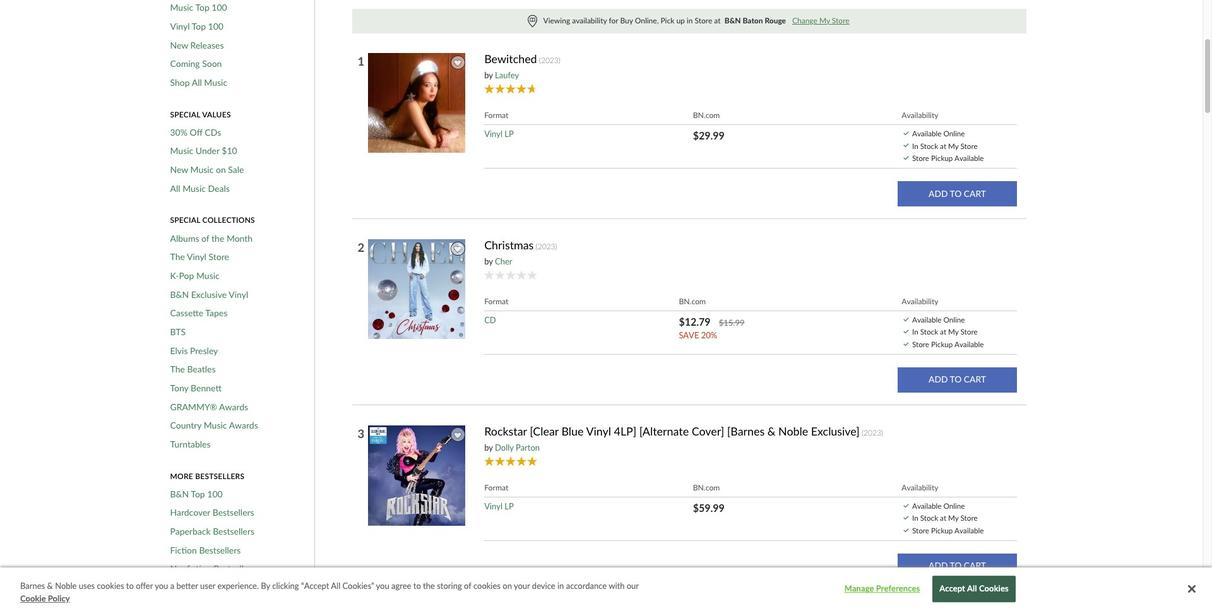 Task type: locate. For each thing, give the bounding box(es) containing it.
on
[[216, 164, 226, 175], [503, 581, 512, 591]]

the down special collections
[[212, 233, 224, 243]]

tony bennett link
[[170, 383, 222, 394]]

noble
[[778, 424, 808, 438], [55, 581, 77, 591]]

1 vertical spatial &
[[47, 581, 53, 591]]

1 vertical spatial by
[[484, 256, 493, 266]]

100 up releases
[[208, 21, 223, 32]]

k-
[[170, 270, 179, 281]]

in right device
[[557, 581, 564, 591]]

& inside rockstar [clear blue vinyl 4lp] [alternate cover] [barnes & noble exclusive] (2023) by dolly parton
[[767, 424, 776, 438]]

0 horizontal spatial cookies
[[97, 581, 124, 591]]

online for bewitched
[[943, 129, 965, 138]]

cassette
[[170, 308, 203, 318]]

2 my store from the top
[[948, 327, 978, 336]]

to
[[126, 581, 134, 591], [413, 581, 421, 591]]

awards up country music awards
[[219, 401, 248, 412]]

cookies right uses
[[97, 581, 124, 591]]

vinyl lp link for rockstar [clear blue vinyl 4lp] [alternate cover] [barnes & noble exclusive]
[[484, 501, 514, 511]]

to right agree
[[413, 581, 421, 591]]

by left laufey
[[484, 70, 493, 80]]

lp
[[505, 129, 514, 139], [505, 501, 514, 511]]

by left the dolly
[[484, 442, 493, 452]]

1 vertical spatial availability
[[902, 297, 938, 306]]

2 check image from the top
[[903, 317, 909, 321]]

0 horizontal spatial you
[[155, 581, 168, 591]]

$10
[[222, 145, 237, 156]]

christmas
[[484, 238, 534, 252]]

in for rockstar [clear blue vinyl 4lp] [alternate cover] [barnes & noble exclusive]
[[912, 513, 918, 522]]

music down 30% on the top left of the page
[[170, 145, 193, 156]]

format for bewitched
[[484, 110, 508, 120]]

lp for rockstar
[[505, 501, 514, 511]]

exclusive
[[191, 289, 227, 300]]

bestsellers inside 'link'
[[214, 563, 255, 574]]

format
[[484, 110, 508, 120], [484, 297, 508, 306], [484, 483, 508, 492]]

2 vertical spatial availability
[[902, 483, 938, 492]]

1 vertical spatial my store
[[948, 327, 978, 336]]

check image
[[903, 144, 909, 147], [903, 156, 909, 160], [903, 330, 909, 334], [903, 342, 909, 346], [903, 503, 909, 507], [903, 516, 909, 520], [903, 528, 909, 532]]

2 lp from the top
[[505, 501, 514, 511]]

1 new from the top
[[170, 40, 188, 50]]

(2023) inside "bewitched (2023) by laufey"
[[539, 55, 560, 65]]

0 vertical spatial new
[[170, 40, 188, 50]]

bts
[[170, 326, 186, 337]]

in
[[687, 16, 693, 25], [557, 581, 564, 591]]

2 vertical spatial top
[[191, 488, 205, 499]]

available
[[912, 129, 942, 138], [954, 153, 984, 162], [912, 315, 942, 324], [954, 340, 984, 348], [912, 501, 942, 510], [954, 526, 984, 535]]

0 vertical spatial pickup
[[931, 153, 953, 162]]

1 vertical spatial bn.com
[[679, 297, 706, 306]]

at for rockstar [clear blue vinyl 4lp] [alternate cover] [barnes & noble exclusive]
[[940, 513, 946, 522]]

bn.com for cher
[[679, 297, 706, 306]]

(2023) for christmas
[[536, 242, 557, 251]]

[barnes
[[727, 424, 765, 438]]

cookie
[[20, 593, 46, 603]]

0 horizontal spatial noble
[[55, 581, 77, 591]]

3 in stock at my store from the top
[[912, 513, 978, 522]]

2 vertical spatial 100
[[207, 488, 223, 499]]

music top 100 link
[[170, 2, 227, 13]]

1 stock from the top
[[920, 141, 938, 150]]

2 cookies from the left
[[473, 581, 501, 591]]

(2023)
[[539, 55, 560, 65], [536, 242, 557, 251], [862, 428, 883, 437]]

0 vertical spatial of
[[201, 233, 209, 243]]

in right up
[[687, 16, 693, 25]]

100 inside b&n top 100 link
[[207, 488, 223, 499]]

1 horizontal spatial to
[[413, 581, 421, 591]]

bn.com up $29.99 link
[[693, 110, 720, 120]]

vinyl lp
[[484, 129, 514, 139], [484, 501, 514, 511]]

lp down the dolly
[[505, 501, 514, 511]]

1 vinyl lp link from the top
[[484, 129, 514, 139]]

the left storing in the left bottom of the page
[[423, 581, 435, 591]]

100 up hardcover bestsellers
[[207, 488, 223, 499]]

vinyl lp link
[[484, 129, 514, 139], [484, 501, 514, 511]]

new up coming on the left
[[170, 40, 188, 50]]

3 stock from the top
[[920, 513, 938, 522]]

by left cher "link"
[[484, 256, 493, 266]]

2 vertical spatial my store
[[948, 513, 978, 522]]

0 vertical spatial format
[[484, 110, 508, 120]]

blue
[[561, 424, 584, 438]]

to left offer
[[126, 581, 134, 591]]

month
[[227, 233, 253, 243]]

bestsellers for more bestsellers
[[195, 471, 244, 481]]

new up all music deals
[[170, 164, 188, 175]]

manage preferences button
[[843, 577, 922, 602]]

1 vertical spatial vinyl lp link
[[484, 501, 514, 511]]

1 vertical spatial online
[[943, 315, 965, 324]]

all inside all music deals link
[[170, 183, 180, 194]]

vinyl down the dolly
[[484, 501, 502, 511]]

vinyl lp link down the dolly
[[484, 501, 514, 511]]

bestsellers down paperback bestsellers link
[[199, 545, 241, 555]]

2 store pickup available from the top
[[912, 340, 984, 348]]

0 vertical spatial in
[[912, 141, 918, 150]]

vinyl lp down the dolly
[[484, 501, 514, 511]]

b&n down more
[[170, 488, 189, 499]]

vinyl right 'exclusive'
[[229, 289, 248, 300]]

0 vertical spatial online
[[943, 129, 965, 138]]

0 vertical spatial &
[[767, 424, 776, 438]]

1 horizontal spatial you
[[376, 581, 389, 591]]

region
[[352, 9, 1026, 33]]

by for bewitched
[[484, 70, 493, 80]]

1 horizontal spatial of
[[464, 581, 471, 591]]

christmas image
[[367, 238, 468, 339]]

you left the a
[[155, 581, 168, 591]]

special up 30% on the top left of the page
[[170, 110, 200, 119]]

b&n inside "link"
[[170, 289, 189, 300]]

top down more bestsellers
[[191, 488, 205, 499]]

at for christmas
[[940, 327, 946, 336]]

1 vertical spatial b&n
[[170, 488, 189, 499]]

1 vertical spatial special
[[170, 215, 200, 225]]

my store
[[948, 141, 978, 150], [948, 327, 978, 336], [948, 513, 978, 522]]

1 in stock at my store from the top
[[912, 141, 978, 150]]

3 by from the top
[[484, 442, 493, 452]]

rockstar [clear blue vinyl 4lp] [alternate cover] [barnes & noble exclusive] link
[[484, 424, 860, 438]]

bn.com up $12.79 link
[[679, 297, 706, 306]]

top up vinyl top 100 on the left of page
[[195, 2, 209, 13]]

1 check image from the top
[[903, 131, 909, 135]]

our
[[627, 581, 639, 591]]

1 vertical spatial in
[[557, 581, 564, 591]]

(2023) inside rockstar [clear blue vinyl 4lp] [alternate cover] [barnes & noble exclusive] (2023) by dolly parton
[[862, 428, 883, 437]]

(2023) right bewitched 'link'
[[539, 55, 560, 65]]

b&n exclusive vinyl
[[170, 289, 248, 300]]

1 available online from the top
[[912, 129, 965, 138]]

2 vertical spatial pickup
[[931, 526, 953, 535]]

bestsellers up "paperback bestsellers"
[[213, 507, 254, 518]]

1 b&n from the top
[[170, 289, 189, 300]]

vinyl lp link down laufey "link"
[[484, 129, 514, 139]]

2 available online from the top
[[912, 315, 965, 324]]

in
[[912, 141, 918, 150], [912, 327, 918, 336], [912, 513, 918, 522]]

special up albums
[[170, 215, 200, 225]]

2 in from the top
[[912, 327, 918, 336]]

music
[[170, 2, 193, 13], [204, 77, 227, 88], [170, 145, 193, 156], [190, 164, 214, 175], [183, 183, 206, 194], [196, 270, 220, 281], [204, 420, 227, 431]]

new releases link
[[170, 40, 224, 51]]

0 horizontal spatial to
[[126, 581, 134, 591]]

dolly parton link
[[495, 442, 540, 452]]

2
[[358, 240, 364, 254]]

paperback bestsellers
[[170, 526, 254, 537]]

1 vertical spatial noble
[[55, 581, 77, 591]]

0 vertical spatial (2023)
[[539, 55, 560, 65]]

cassette tapes link
[[170, 308, 227, 319]]

1 vertical spatial pickup
[[931, 340, 953, 348]]

stock
[[920, 141, 938, 150], [920, 327, 938, 336], [920, 513, 938, 522]]

all down the new music on sale link
[[170, 183, 180, 194]]

music down soon
[[204, 77, 227, 88]]

coming soon link
[[170, 58, 222, 69]]

0 horizontal spatial in
[[557, 581, 564, 591]]

check image for bewitched
[[903, 131, 909, 135]]

1 horizontal spatial cookies
[[473, 581, 501, 591]]

2 availability from the top
[[902, 297, 938, 306]]

the vinyl store
[[170, 251, 229, 262]]

bestsellers up b&n top 100
[[195, 471, 244, 481]]

rockstar
[[484, 424, 527, 438]]

all right shop
[[192, 77, 202, 88]]

1 check image from the top
[[903, 144, 909, 147]]

check image for christmas
[[903, 317, 909, 321]]

for
[[609, 16, 618, 25]]

3
[[358, 426, 364, 440]]

0 vertical spatial vinyl lp link
[[484, 129, 514, 139]]

available online for christmas
[[912, 315, 965, 324]]

0 vertical spatial noble
[[778, 424, 808, 438]]

2 format from the top
[[484, 297, 508, 306]]

new
[[170, 40, 188, 50], [170, 164, 188, 175]]

lp down laufey "link"
[[505, 129, 514, 139]]

paperback bestsellers link
[[170, 526, 254, 537]]

0 vertical spatial 100
[[212, 2, 227, 13]]

2 special from the top
[[170, 215, 200, 225]]

parton
[[516, 442, 540, 452]]

format up 'cd'
[[484, 297, 508, 306]]

1 lp from the top
[[505, 129, 514, 139]]

0 horizontal spatial on
[[216, 164, 226, 175]]

1 vertical spatial on
[[503, 581, 512, 591]]

vinyl down laufey "link"
[[484, 129, 502, 139]]

top down music top 100 link
[[192, 21, 206, 32]]

music up vinyl top 100 on the left of page
[[170, 2, 193, 13]]

2 the from the top
[[170, 364, 185, 375]]

2 to from the left
[[413, 581, 421, 591]]

bewitched image
[[367, 52, 468, 153]]

format down laufey
[[484, 110, 508, 120]]

in stock at my store for christmas
[[912, 327, 978, 336]]

bn.com
[[693, 110, 720, 120], [679, 297, 706, 306], [693, 483, 720, 492]]

my store for christmas
[[948, 327, 978, 336]]

0 vertical spatial my store
[[948, 141, 978, 150]]

by
[[261, 581, 270, 591]]

dolly
[[495, 442, 514, 452]]

2 vertical spatial in
[[912, 513, 918, 522]]

1 horizontal spatial on
[[503, 581, 512, 591]]

&
[[767, 424, 776, 438], [47, 581, 53, 591]]

0 vertical spatial top
[[195, 2, 209, 13]]

2 vertical spatial online
[[943, 501, 965, 510]]

online for rockstar [clear blue vinyl 4lp] [alternate cover] [barnes & noble exclusive]
[[943, 501, 965, 510]]

vinyl lp down laufey "link"
[[484, 129, 514, 139]]

3 pickup from the top
[[931, 526, 953, 535]]

3 availability from the top
[[902, 483, 938, 492]]

1 horizontal spatial the
[[423, 581, 435, 591]]

special
[[170, 110, 200, 119], [170, 215, 200, 225]]

bestsellers down "hardcover bestsellers" link
[[213, 526, 254, 537]]

in inside barnes & noble uses cookies to offer you a better user experience. by clicking "accept all cookies" you agree to the storing of cookies on your device in accordance with our cookie policy
[[557, 581, 564, 591]]

noble left 'exclusive]'
[[778, 424, 808, 438]]

30% off cds link
[[170, 127, 221, 138]]

0 vertical spatial in stock at my store
[[912, 141, 978, 150]]

3 format from the top
[[484, 483, 508, 492]]

region containing viewing availability for buy online, pick up in store at
[[352, 9, 1026, 33]]

bestsellers for nonfiction bestsellers
[[214, 563, 255, 574]]

1 vertical spatial new
[[170, 164, 188, 175]]

format for rockstar
[[484, 483, 508, 492]]

1 availability from the top
[[902, 110, 938, 120]]

cookie policy link
[[20, 592, 70, 605]]

lp for bewitched
[[505, 129, 514, 139]]

by inside the christmas (2023) by cher
[[484, 256, 493, 266]]

store pickup available for bewitched
[[912, 153, 984, 162]]

bewitched
[[484, 52, 537, 66]]

in stock at my store for rockstar [clear blue vinyl 4lp] [alternate cover] [barnes & noble exclusive]
[[912, 513, 978, 522]]

(2023) for bewitched
[[539, 55, 560, 65]]

grammy®
[[170, 401, 217, 412]]

top inside vinyl top 100 link
[[192, 21, 206, 32]]

0 vertical spatial vinyl lp
[[484, 129, 514, 139]]

my store for rockstar [clear blue vinyl 4lp] [alternate cover] [barnes & noble exclusive]
[[948, 513, 978, 522]]

1 vertical spatial stock
[[920, 327, 938, 336]]

1 special from the top
[[170, 110, 200, 119]]

rockstar [clear blue vinyl 4lp] [alternate cover] [barnes & noble exclusive] (2023) by dolly parton
[[484, 424, 883, 452]]

check image
[[903, 131, 909, 135], [903, 317, 909, 321]]

of
[[201, 233, 209, 243], [464, 581, 471, 591]]

availability for rockstar [clear blue vinyl 4lp] [alternate cover] [barnes & noble exclusive]
[[902, 483, 938, 492]]

1 vertical spatial vinyl lp
[[484, 501, 514, 511]]

5 check image from the top
[[903, 503, 909, 507]]

off
[[190, 127, 202, 137]]

preferences
[[876, 584, 920, 594]]

music under $10
[[170, 145, 237, 156]]

2 vinyl lp link from the top
[[484, 501, 514, 511]]

new inside new releases link
[[170, 40, 188, 50]]

1 vertical spatial available online
[[912, 315, 965, 324]]

bn.com up $59.99 link
[[693, 483, 720, 492]]

vinyl up new releases
[[170, 21, 190, 32]]

1 store pickup available from the top
[[912, 153, 984, 162]]

store pickup available for rockstar [clear blue vinyl 4lp] [alternate cover] [barnes & noble exclusive]
[[912, 526, 984, 535]]

None submit
[[898, 181, 1017, 206], [898, 367, 1017, 393], [898, 553, 1017, 579], [898, 181, 1017, 206], [898, 367, 1017, 393], [898, 553, 1017, 579]]

1 vertical spatial in stock at my store
[[912, 327, 978, 336]]

1 the from the top
[[170, 251, 185, 262]]

by inside "bewitched (2023) by laufey"
[[484, 70, 493, 80]]

2 vertical spatial stock
[[920, 513, 938, 522]]

0 vertical spatial bn.com
[[693, 110, 720, 120]]

1 my store from the top
[[948, 141, 978, 150]]

in for christmas
[[912, 327, 918, 336]]

3 available online from the top
[[912, 501, 965, 510]]

manage
[[844, 584, 874, 594]]

$15.99 save 20%
[[679, 317, 745, 340]]

& right [barnes
[[767, 424, 776, 438]]

you left agree
[[376, 581, 389, 591]]

2 vertical spatial in stock at my store
[[912, 513, 978, 522]]

bopis small image
[[528, 15, 537, 27]]

1 vertical spatial format
[[484, 297, 508, 306]]

on left your
[[503, 581, 512, 591]]

0 vertical spatial b&n
[[170, 289, 189, 300]]

1 cookies from the left
[[97, 581, 124, 591]]

0 vertical spatial stock
[[920, 141, 938, 150]]

the up k-
[[170, 251, 185, 262]]

beatles
[[187, 364, 216, 375]]

2 vinyl lp from the top
[[484, 501, 514, 511]]

all right "accept
[[331, 581, 340, 591]]

1 horizontal spatial in
[[687, 16, 693, 25]]

0 vertical spatial by
[[484, 70, 493, 80]]

2 pickup from the top
[[931, 340, 953, 348]]

0 vertical spatial the
[[212, 233, 224, 243]]

top for b&n
[[191, 488, 205, 499]]

3 my store from the top
[[948, 513, 978, 522]]

2 vertical spatial format
[[484, 483, 508, 492]]

country music awards link
[[170, 420, 258, 431]]

country
[[170, 420, 201, 431]]

laufey link
[[495, 70, 519, 80]]

7 check image from the top
[[903, 528, 909, 532]]

the inside barnes & noble uses cookies to offer you a better user experience. by clicking "accept all cookies" you agree to the storing of cookies on your device in accordance with our cookie policy
[[423, 581, 435, 591]]

the vinyl store link
[[170, 251, 229, 262]]

1 horizontal spatial noble
[[778, 424, 808, 438]]

30% off cds
[[170, 127, 221, 137]]

0 vertical spatial availability
[[902, 110, 938, 120]]

1 format from the top
[[484, 110, 508, 120]]

1 you from the left
[[155, 581, 168, 591]]

all right accept
[[967, 584, 977, 594]]

ny
[[170, 582, 182, 593]]

top inside b&n top 100 link
[[191, 488, 205, 499]]

1 vertical spatial of
[[464, 581, 471, 591]]

1 online from the top
[[943, 129, 965, 138]]

1 in from the top
[[912, 141, 918, 150]]

0 vertical spatial store pickup available
[[912, 153, 984, 162]]

bestsellers up experience.
[[214, 563, 255, 574]]

1 vertical spatial (2023)
[[536, 242, 557, 251]]

b&n top 100
[[170, 488, 223, 499]]

3 online from the top
[[943, 501, 965, 510]]

0 vertical spatial check image
[[903, 131, 909, 135]]

b&n down k-
[[170, 289, 189, 300]]

by for christmas
[[484, 256, 493, 266]]

of right storing in the left bottom of the page
[[464, 581, 471, 591]]

0 vertical spatial available online
[[912, 129, 965, 138]]

(2023) right christmas link
[[536, 242, 557, 251]]

availability
[[902, 110, 938, 120], [902, 297, 938, 306], [902, 483, 938, 492]]

1 vertical spatial lp
[[505, 501, 514, 511]]

(2023) right 'exclusive]'
[[862, 428, 883, 437]]

christmas link
[[484, 238, 534, 252]]

1 vertical spatial check image
[[903, 317, 909, 321]]

1 vertical spatial in
[[912, 327, 918, 336]]

1 vertical spatial store pickup available
[[912, 340, 984, 348]]

by
[[484, 70, 493, 80], [484, 256, 493, 266], [484, 442, 493, 452]]

0 vertical spatial special
[[170, 110, 200, 119]]

2 online from the top
[[943, 315, 965, 324]]

2 vertical spatial bn.com
[[693, 483, 720, 492]]

1 by from the top
[[484, 70, 493, 80]]

2 vertical spatial by
[[484, 442, 493, 452]]

100 up vinyl top 100 on the left of page
[[212, 2, 227, 13]]

0 vertical spatial lp
[[505, 129, 514, 139]]

100 for b&n top 100
[[207, 488, 223, 499]]

the down elvis
[[170, 364, 185, 375]]

3 store pickup available from the top
[[912, 526, 984, 535]]

2 stock from the top
[[920, 327, 938, 336]]

change my store link
[[791, 16, 851, 26]]

0 vertical spatial on
[[216, 164, 226, 175]]

all inside barnes & noble uses cookies to offer you a better user experience. by clicking "accept all cookies" you agree to the storing of cookies on your device in accordance with our cookie policy
[[331, 581, 340, 591]]

top inside music top 100 link
[[195, 2, 209, 13]]

offer
[[136, 581, 153, 591]]

2 in stock at my store from the top
[[912, 327, 978, 336]]

vinyl right blue
[[586, 424, 611, 438]]

1 vertical spatial the
[[423, 581, 435, 591]]

1 vertical spatial 100
[[208, 21, 223, 32]]

0 horizontal spatial &
[[47, 581, 53, 591]]

1 horizontal spatial &
[[767, 424, 776, 438]]

6 check image from the top
[[903, 516, 909, 520]]

& up 'cookie policy' link
[[47, 581, 53, 591]]

tapes
[[205, 308, 227, 318]]

at
[[714, 16, 721, 25], [940, 141, 946, 150], [940, 327, 946, 336], [940, 513, 946, 522]]

1 pickup from the top
[[931, 153, 953, 162]]

format down the dolly
[[484, 483, 508, 492]]

online,
[[635, 16, 659, 25]]

0 horizontal spatial of
[[201, 233, 209, 243]]

awards
[[219, 401, 248, 412], [229, 420, 258, 431]]

2 new from the top
[[170, 164, 188, 175]]

nonfiction
[[170, 563, 211, 574]]

3 in from the top
[[912, 513, 918, 522]]

2 vertical spatial available online
[[912, 501, 965, 510]]

100 inside vinyl top 100 link
[[208, 21, 223, 32]]

2 vertical spatial (2023)
[[862, 428, 883, 437]]

all inside accept all cookies button
[[967, 584, 977, 594]]

1 vertical spatial top
[[192, 21, 206, 32]]

100 inside music top 100 link
[[212, 2, 227, 13]]

1 vertical spatial the
[[170, 364, 185, 375]]

& inside barnes & noble uses cookies to offer you a better user experience. by clicking "accept all cookies" you agree to the storing of cookies on your device in accordance with our cookie policy
[[47, 581, 53, 591]]

0 vertical spatial the
[[170, 251, 185, 262]]

100 for music top 100
[[212, 2, 227, 13]]

cookies left your
[[473, 581, 501, 591]]

the
[[212, 233, 224, 243], [423, 581, 435, 591]]

of down special collections
[[201, 233, 209, 243]]

on left sale
[[216, 164, 226, 175]]

(2023) inside the christmas (2023) by cher
[[536, 242, 557, 251]]

at for bewitched
[[940, 141, 946, 150]]

noble up policy
[[55, 581, 77, 591]]

2 by from the top
[[484, 256, 493, 266]]

2 b&n from the top
[[170, 488, 189, 499]]

1 vinyl lp from the top
[[484, 129, 514, 139]]

2 vertical spatial store pickup available
[[912, 526, 984, 535]]

awards down grammy® awards link
[[229, 420, 258, 431]]



Task type: vqa. For each thing, say whether or not it's contained in the screenshot.
Sweet within the It doesn't get more 80s than Sweet Valley, and with nostalgia all the rage, there's no better time for this graphic adaptation bringing classic characters back to life. This is number three in the series, so be sure to stock up on the first two also!
no



Task type: describe. For each thing, give the bounding box(es) containing it.
rockstar [clear blue vinyl 4lp] [alternate cover] [barnes & noble exclusive] image
[[367, 425, 468, 527]]

a
[[170, 581, 174, 591]]

all music deals
[[170, 183, 230, 194]]

shop
[[170, 77, 190, 88]]

available online for bewitched
[[912, 129, 965, 138]]

bewitched link
[[484, 52, 537, 66]]

top for vinyl
[[192, 21, 206, 32]]

[alternate
[[639, 424, 689, 438]]

releases
[[190, 40, 224, 50]]

music down the new music on sale link
[[183, 183, 206, 194]]

bts link
[[170, 326, 186, 337]]

new for new releases
[[170, 40, 188, 50]]

2 you from the left
[[376, 581, 389, 591]]

30%
[[170, 127, 187, 137]]

agree
[[391, 581, 411, 591]]

elvis presley
[[170, 345, 218, 356]]

by inside rockstar [clear blue vinyl 4lp] [alternate cover] [barnes & noble exclusive] (2023) by dolly parton
[[484, 442, 493, 452]]

turntables
[[170, 439, 211, 449]]

better
[[176, 581, 198, 591]]

$12.79
[[679, 316, 711, 328]]

experience.
[[218, 581, 259, 591]]

christmas (2023) by cher
[[484, 238, 557, 266]]

cover]
[[692, 424, 724, 438]]

music top 100
[[170, 2, 227, 13]]

in stock at my store for bewitched
[[912, 141, 978, 150]]

0 vertical spatial awards
[[219, 401, 248, 412]]

vinyl lp for bewitched
[[484, 129, 514, 139]]

pick
[[661, 16, 674, 25]]

bestsellers for hardcover bestsellers
[[213, 507, 254, 518]]

vinyl top 100 link
[[170, 21, 223, 32]]

times®
[[184, 582, 214, 593]]

top for music
[[195, 2, 209, 13]]

privacy alert dialog
[[0, 567, 1212, 611]]

0 horizontal spatial the
[[212, 233, 224, 243]]

rouge
[[765, 16, 786, 25]]

new music on sale link
[[170, 164, 244, 175]]

bn.com for laufey
[[693, 110, 720, 120]]

more bestsellers
[[170, 471, 244, 481]]

accept all cookies button
[[932, 576, 1016, 602]]

user
[[200, 581, 215, 591]]

0 vertical spatial in
[[687, 16, 693, 25]]

accept all cookies
[[939, 584, 1009, 594]]

on inside barnes & noble uses cookies to offer you a better user experience. by clicking "accept all cookies" you agree to the storing of cookies on your device in accordance with our cookie policy
[[503, 581, 512, 591]]

bestsellers for paperback bestsellers
[[213, 526, 254, 537]]

20%
[[701, 330, 717, 340]]

1 vertical spatial awards
[[229, 420, 258, 431]]

music under $10 link
[[170, 145, 237, 157]]

vinyl lp for rockstar [clear blue vinyl 4lp] [alternate cover] [barnes & noble exclusive]
[[484, 501, 514, 511]]

store pickup available for christmas
[[912, 340, 984, 348]]

all inside the 'shop all music' link
[[192, 77, 202, 88]]

storing
[[437, 581, 462, 591]]

b&n top 100 link
[[170, 488, 223, 499]]

ny times® bestsellers
[[170, 582, 258, 593]]

new for new music on sale
[[170, 164, 188, 175]]

of inside barnes & noble uses cookies to offer you a better user experience. by clicking "accept all cookies" you agree to the storing of cookies on your device in accordance with our cookie policy
[[464, 581, 471, 591]]

cher
[[495, 256, 512, 266]]

manage preferences
[[844, 584, 920, 594]]

tony bennett
[[170, 383, 222, 393]]

$29.99
[[693, 129, 725, 141]]

the beatles link
[[170, 364, 216, 375]]

viewing
[[543, 16, 570, 25]]

music up 'exclusive'
[[196, 270, 220, 281]]

device
[[532, 581, 555, 591]]

change
[[792, 16, 817, 25]]

collections
[[202, 215, 255, 225]]

nonfiction bestsellers
[[170, 563, 255, 574]]

clicking
[[272, 581, 299, 591]]

vinyl lp link for bewitched
[[484, 129, 514, 139]]

noble inside rockstar [clear blue vinyl 4lp] [alternate cover] [barnes & noble exclusive] (2023) by dolly parton
[[778, 424, 808, 438]]

tony
[[170, 383, 188, 393]]

hardcover bestsellers
[[170, 507, 254, 518]]

vinyl inside "link"
[[229, 289, 248, 300]]

format for christmas
[[484, 297, 508, 306]]

1
[[358, 54, 364, 68]]

availability
[[572, 16, 607, 25]]

accept
[[939, 584, 965, 594]]

deals
[[208, 183, 230, 194]]

viewing availability for buy online, pick up in store at b&n baton rouge change my store
[[543, 16, 849, 25]]

sale
[[228, 164, 244, 175]]

under
[[196, 145, 220, 156]]

100 for vinyl top 100
[[208, 21, 223, 32]]

vinyl top 100
[[170, 21, 223, 32]]

soon
[[202, 58, 222, 69]]

exclusive]
[[811, 424, 860, 438]]

4lp]
[[614, 424, 636, 438]]

coming
[[170, 58, 200, 69]]

the for the beatles
[[170, 364, 185, 375]]

noble inside barnes & noble uses cookies to offer you a better user experience. by clicking "accept all cookies" you agree to the storing of cookies on your device in accordance with our cookie policy
[[55, 581, 77, 591]]

stock for christmas
[[920, 327, 938, 336]]

cds
[[205, 127, 221, 137]]

in for bewitched
[[912, 141, 918, 150]]

pickup for bewitched
[[931, 153, 953, 162]]

bestsellers left by
[[217, 582, 258, 593]]

shop all music link
[[170, 77, 227, 88]]

pickup for christmas
[[931, 340, 953, 348]]

new releases
[[170, 40, 224, 50]]

$59.99 link
[[693, 502, 725, 514]]

policy
[[48, 593, 70, 603]]

availability for christmas
[[902, 297, 938, 306]]

hardcover
[[170, 507, 210, 518]]

my store for bewitched
[[948, 141, 978, 150]]

vinyl up 'k-pop music'
[[187, 251, 206, 262]]

albums of the month
[[170, 233, 253, 243]]

nonfiction bestsellers link
[[170, 563, 255, 574]]

3 check image from the top
[[903, 330, 909, 334]]

b&n baton
[[725, 16, 763, 25]]

$12.79 link
[[679, 316, 711, 328]]

more
[[170, 471, 193, 481]]

b&n for b&n exclusive vinyl
[[170, 289, 189, 300]]

$15.99
[[719, 317, 745, 328]]

special for 30%
[[170, 110, 200, 119]]

vinyl inside rockstar [clear blue vinyl 4lp] [alternate cover] [barnes & noble exclusive] (2023) by dolly parton
[[586, 424, 611, 438]]

special values
[[170, 110, 231, 119]]

1 to from the left
[[126, 581, 134, 591]]

online for christmas
[[943, 315, 965, 324]]

availability for bewitched
[[902, 110, 938, 120]]

bewitched (2023) by laufey
[[484, 52, 560, 80]]

fiction
[[170, 545, 197, 555]]

bn.com for vinyl
[[693, 483, 720, 492]]

special for albums
[[170, 215, 200, 225]]

uses
[[79, 581, 95, 591]]

stock for bewitched
[[920, 141, 938, 150]]

values
[[202, 110, 231, 119]]

pickup for rockstar [clear blue vinyl 4lp] [alternate cover] [barnes & noble exclusive]
[[931, 526, 953, 535]]

grammy® awards
[[170, 401, 248, 412]]

music down grammy® awards link
[[204, 420, 227, 431]]

the for the vinyl store
[[170, 251, 185, 262]]

cher link
[[495, 256, 512, 266]]

available online for rockstar [clear blue vinyl 4lp] [alternate cover] [barnes & noble exclusive]
[[912, 501, 965, 510]]

the beatles
[[170, 364, 216, 375]]

fiction bestsellers link
[[170, 545, 241, 556]]

4 check image from the top
[[903, 342, 909, 346]]

stock for rockstar [clear blue vinyl 4lp] [alternate cover] [barnes & noble exclusive]
[[920, 513, 938, 522]]

grammy® awards link
[[170, 401, 248, 412]]

2 check image from the top
[[903, 156, 909, 160]]

shop all music
[[170, 77, 227, 88]]

$29.99 link
[[693, 129, 725, 141]]

buy
[[620, 16, 633, 25]]

bestsellers for fiction bestsellers
[[199, 545, 241, 555]]

coming soon
[[170, 58, 222, 69]]

b&n for b&n top 100
[[170, 488, 189, 499]]

special collections
[[170, 215, 255, 225]]

music down 'music under $10' link
[[190, 164, 214, 175]]

bennett
[[191, 383, 222, 393]]



